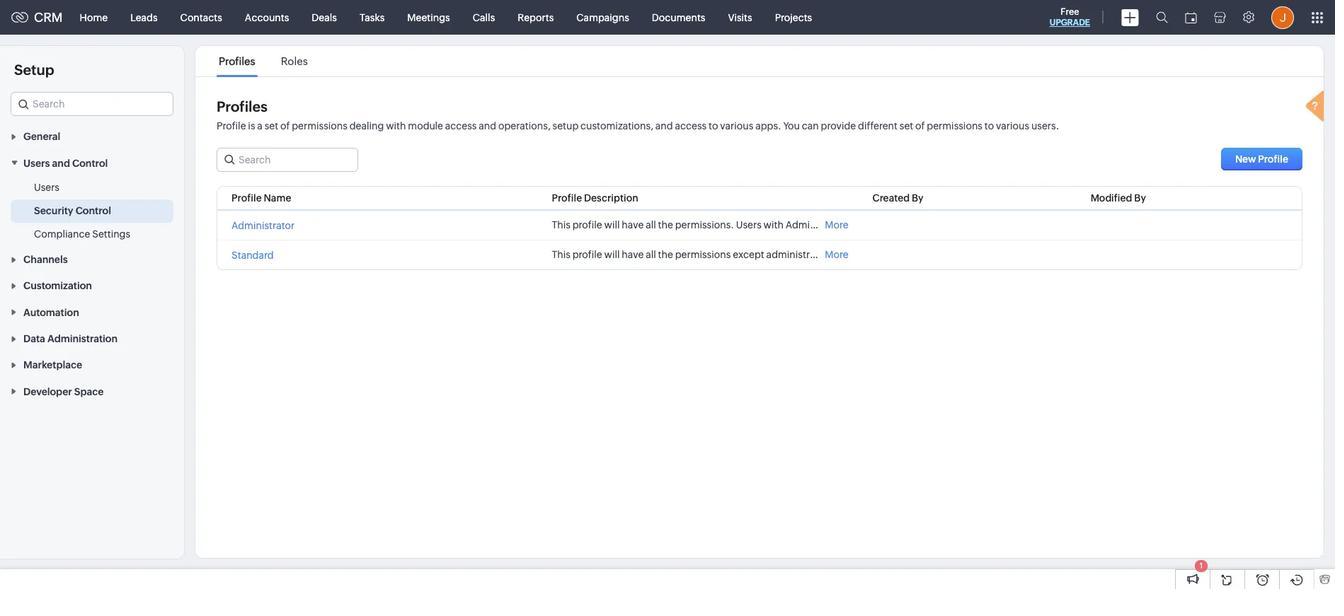 Task type: describe. For each thing, give the bounding box(es) containing it.
contacts link
[[169, 0, 234, 34]]

except
[[733, 250, 765, 261]]

channels button
[[0, 246, 184, 273]]

1 vertical spatial profiles
[[217, 98, 268, 115]]

developer
[[23, 386, 72, 398]]

the
[[658, 250, 673, 261]]

this
[[552, 250, 571, 261]]

users and control region
[[0, 176, 184, 246]]

profile for profile description
[[552, 193, 582, 204]]

channels
[[23, 254, 68, 266]]

created by
[[873, 193, 924, 204]]

settings
[[92, 229, 130, 240]]

users link
[[34, 180, 59, 195]]

leads link
[[119, 0, 169, 34]]

profile for profile is a set of permissions dealing with module access and operations, setup customizations, and access to various apps. you can provide different set of permissions to various users.
[[217, 120, 246, 132]]

new profile
[[1236, 154, 1289, 165]]

crm
[[34, 10, 63, 25]]

users.
[[1032, 120, 1060, 132]]

customizations,
[[581, 120, 654, 132]]

meetings
[[407, 12, 450, 23]]

profile for profile name
[[232, 193, 262, 204]]

by for modified by
[[1135, 193, 1147, 204]]

compliance settings
[[34, 229, 130, 240]]

documents
[[652, 12, 706, 23]]

administrator link
[[232, 220, 295, 232]]

you
[[784, 120, 800, 132]]

profile description
[[552, 193, 639, 204]]

help image
[[1303, 89, 1331, 127]]

security control
[[34, 205, 111, 216]]

more for administrator
[[825, 220, 849, 231]]

calls
[[473, 12, 495, 23]]

1 various from the left
[[720, 120, 754, 132]]

operations,
[[499, 120, 551, 132]]

2 horizontal spatial permissions
[[927, 120, 983, 132]]

free
[[1061, 6, 1080, 17]]

accounts
[[245, 12, 289, 23]]

tasks link
[[348, 0, 396, 34]]

1 vertical spatial search text field
[[217, 149, 358, 171]]

roles
[[281, 55, 308, 67]]

users for users and control
[[23, 158, 50, 169]]

1 of from the left
[[280, 120, 290, 132]]

standard
[[232, 250, 274, 261]]

setup
[[14, 62, 54, 78]]

2 horizontal spatial and
[[656, 120, 673, 132]]

1 access from the left
[[445, 120, 477, 132]]

apps.
[[756, 120, 782, 132]]

name
[[264, 193, 291, 204]]

campaigns
[[577, 12, 629, 23]]

accounts link
[[234, 0, 301, 34]]

developer space button
[[0, 378, 184, 405]]

1
[[1200, 562, 1203, 571]]

provide
[[821, 120, 856, 132]]

compliance settings link
[[34, 227, 130, 241]]

contacts
[[180, 12, 222, 23]]

privileges.
[[834, 250, 882, 261]]

marketplace
[[23, 360, 82, 371]]

new
[[1236, 154, 1257, 165]]

customization
[[23, 281, 92, 292]]

create menu image
[[1122, 9, 1139, 26]]

developer space
[[23, 386, 104, 398]]

marketplace button
[[0, 352, 184, 378]]

leads
[[130, 12, 158, 23]]

module
[[408, 120, 443, 132]]

automation button
[[0, 299, 184, 326]]

2 to from the left
[[985, 120, 994, 132]]

roles link
[[279, 55, 310, 67]]

search element
[[1148, 0, 1177, 35]]

crm link
[[11, 10, 63, 25]]

free upgrade
[[1050, 6, 1091, 28]]

home link
[[68, 0, 119, 34]]

is
[[248, 120, 255, 132]]

1 horizontal spatial permissions
[[675, 250, 731, 261]]



Task type: locate. For each thing, give the bounding box(es) containing it.
will
[[604, 250, 620, 261]]

setup
[[553, 120, 579, 132]]

deals link
[[301, 0, 348, 34]]

have
[[622, 250, 644, 261]]

profile left the is
[[217, 120, 246, 132]]

1 vertical spatial control
[[76, 205, 111, 216]]

users inside users and control 'dropdown button'
[[23, 158, 50, 169]]

1 horizontal spatial of
[[916, 120, 925, 132]]

visits link
[[717, 0, 764, 34]]

data administration
[[23, 334, 118, 345]]

to left apps.
[[709, 120, 718, 132]]

dealing
[[350, 120, 384, 132]]

compliance
[[34, 229, 90, 240]]

0 vertical spatial search text field
[[11, 93, 173, 115]]

security
[[34, 205, 73, 216]]

control down general dropdown button
[[72, 158, 108, 169]]

profile is a set of permissions dealing with module access and operations, setup customizations, and access to various apps. you can provide different set of permissions to various users.
[[217, 120, 1060, 132]]

home
[[80, 12, 108, 23]]

profile
[[573, 250, 602, 261]]

by right modified
[[1135, 193, 1147, 204]]

modified by
[[1091, 193, 1147, 204]]

and left 'operations,'
[[479, 120, 497, 132]]

data administration button
[[0, 326, 184, 352]]

by for created by
[[912, 193, 924, 204]]

0 vertical spatial more
[[825, 220, 849, 231]]

1 to from the left
[[709, 120, 718, 132]]

calendar image
[[1186, 12, 1198, 23]]

control inside 'dropdown button'
[[72, 158, 108, 169]]

automation
[[23, 307, 79, 318]]

by right created
[[912, 193, 924, 204]]

projects
[[775, 12, 812, 23]]

administration
[[47, 334, 118, 345]]

profiles down the accounts "link"
[[219, 55, 255, 67]]

profiles link
[[217, 55, 258, 67]]

0 vertical spatial profiles
[[219, 55, 255, 67]]

users inside users and control region
[[34, 182, 59, 193]]

profiles inside list
[[219, 55, 255, 67]]

1 set from the left
[[265, 120, 278, 132]]

all
[[646, 250, 656, 261]]

users up users link at the left
[[23, 158, 50, 169]]

users for users
[[34, 182, 59, 193]]

tasks
[[360, 12, 385, 23]]

search text field up name
[[217, 149, 358, 171]]

1 vertical spatial users
[[34, 182, 59, 193]]

users and control button
[[0, 150, 184, 176]]

list
[[206, 46, 321, 76]]

to
[[709, 120, 718, 132], [985, 120, 994, 132]]

standard link
[[232, 250, 274, 261]]

0 horizontal spatial and
[[52, 158, 70, 169]]

meetings link
[[396, 0, 462, 34]]

2 of from the left
[[916, 120, 925, 132]]

search image
[[1156, 11, 1169, 23]]

general button
[[0, 123, 184, 150]]

2 various from the left
[[996, 120, 1030, 132]]

different
[[858, 120, 898, 132]]

1 horizontal spatial and
[[479, 120, 497, 132]]

2 by from the left
[[1135, 193, 1147, 204]]

and inside 'dropdown button'
[[52, 158, 70, 169]]

projects link
[[764, 0, 824, 34]]

1 horizontal spatial various
[[996, 120, 1030, 132]]

2 more from the top
[[825, 250, 849, 261]]

and right customizations,
[[656, 120, 673, 132]]

1 by from the left
[[912, 193, 924, 204]]

0 vertical spatial control
[[72, 158, 108, 169]]

a
[[257, 120, 263, 132]]

upgrade
[[1050, 18, 1091, 28]]

1 horizontal spatial search text field
[[217, 149, 358, 171]]

set right "different"
[[900, 120, 914, 132]]

space
[[74, 386, 104, 398]]

calls link
[[462, 0, 507, 34]]

various left users.
[[996, 120, 1030, 132]]

search text field up general dropdown button
[[11, 93, 173, 115]]

set right a
[[265, 120, 278, 132]]

profile left description
[[552, 193, 582, 204]]

and
[[479, 120, 497, 132], [656, 120, 673, 132], [52, 158, 70, 169]]

administrative
[[767, 250, 832, 261]]

of right "different"
[[916, 120, 925, 132]]

1 horizontal spatial access
[[675, 120, 707, 132]]

new profile button
[[1222, 148, 1303, 171]]

profiles up the is
[[217, 98, 268, 115]]

data
[[23, 334, 45, 345]]

by
[[912, 193, 924, 204], [1135, 193, 1147, 204]]

1 horizontal spatial to
[[985, 120, 994, 132]]

profile name
[[232, 193, 291, 204]]

2 access from the left
[[675, 120, 707, 132]]

profile left name
[[232, 193, 262, 204]]

of
[[280, 120, 290, 132], [916, 120, 925, 132]]

0 horizontal spatial of
[[280, 120, 290, 132]]

set
[[265, 120, 278, 132], [900, 120, 914, 132]]

create menu element
[[1113, 0, 1148, 34]]

control
[[72, 158, 108, 169], [76, 205, 111, 216]]

0 horizontal spatial various
[[720, 120, 754, 132]]

profile inside button
[[1259, 154, 1289, 165]]

created
[[873, 193, 910, 204]]

profiles
[[219, 55, 255, 67], [217, 98, 268, 115]]

modified
[[1091, 193, 1133, 204]]

with
[[386, 120, 406, 132]]

0 horizontal spatial to
[[709, 120, 718, 132]]

of right a
[[280, 120, 290, 132]]

profile element
[[1263, 0, 1303, 34]]

0 vertical spatial users
[[23, 158, 50, 169]]

more
[[825, 220, 849, 231], [825, 250, 849, 261]]

None field
[[11, 92, 174, 116]]

0 horizontal spatial permissions
[[292, 120, 348, 132]]

users and control
[[23, 158, 108, 169]]

list containing profiles
[[206, 46, 321, 76]]

0 horizontal spatial search text field
[[11, 93, 173, 115]]

Search text field
[[11, 93, 173, 115], [217, 149, 358, 171]]

1 more from the top
[[825, 220, 849, 231]]

and up users link at the left
[[52, 158, 70, 169]]

1 horizontal spatial set
[[900, 120, 914, 132]]

customization button
[[0, 273, 184, 299]]

0 horizontal spatial access
[[445, 120, 477, 132]]

reports
[[518, 12, 554, 23]]

description
[[584, 193, 639, 204]]

control up compliance settings
[[76, 205, 111, 216]]

users
[[23, 158, 50, 169], [34, 182, 59, 193]]

1 vertical spatial more
[[825, 250, 849, 261]]

security control link
[[34, 204, 111, 218]]

0 horizontal spatial set
[[265, 120, 278, 132]]

visits
[[728, 12, 753, 23]]

users up security
[[34, 182, 59, 193]]

documents link
[[641, 0, 717, 34]]

1 horizontal spatial by
[[1135, 193, 1147, 204]]

various left apps.
[[720, 120, 754, 132]]

deals
[[312, 12, 337, 23]]

to left users.
[[985, 120, 994, 132]]

can
[[802, 120, 819, 132]]

general
[[23, 131, 60, 143]]

profile right new
[[1259, 154, 1289, 165]]

permissions
[[292, 120, 348, 132], [927, 120, 983, 132], [675, 250, 731, 261]]

control inside region
[[76, 205, 111, 216]]

various
[[720, 120, 754, 132], [996, 120, 1030, 132]]

profile image
[[1272, 6, 1295, 29]]

this profile will have all the permissions except administrative privileges.
[[552, 250, 882, 261]]

0 horizontal spatial by
[[912, 193, 924, 204]]

more for standard
[[825, 250, 849, 261]]

administrator
[[232, 220, 295, 232]]

2 set from the left
[[900, 120, 914, 132]]

reports link
[[507, 0, 565, 34]]



Task type: vqa. For each thing, say whether or not it's contained in the screenshot.
Rangoni
no



